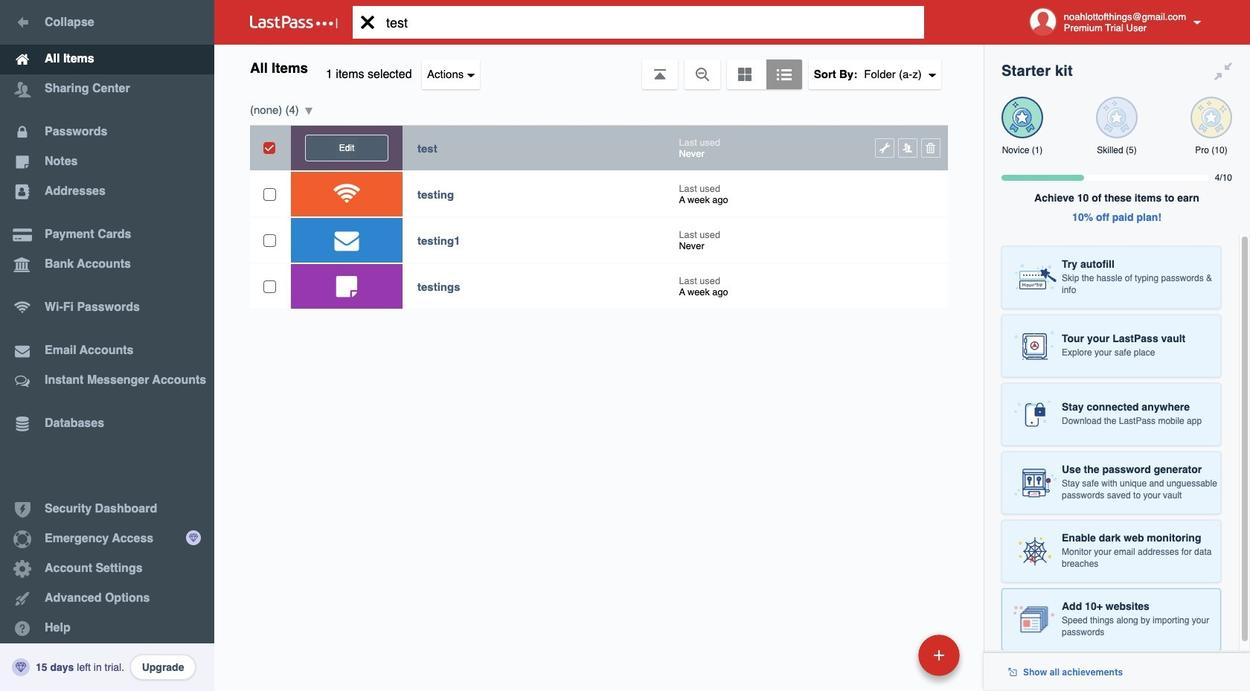 Task type: describe. For each thing, give the bounding box(es) containing it.
search my vault text field
[[353, 6, 947, 39]]

main navigation navigation
[[0, 0, 214, 691]]

Search search field
[[353, 6, 947, 39]]

vault options navigation
[[214, 45, 984, 89]]

new item element
[[816, 634, 965, 676]]

clear search image
[[353, 6, 383, 39]]



Task type: locate. For each thing, give the bounding box(es) containing it.
lastpass image
[[250, 16, 338, 29]]

new item navigation
[[816, 630, 969, 691]]



